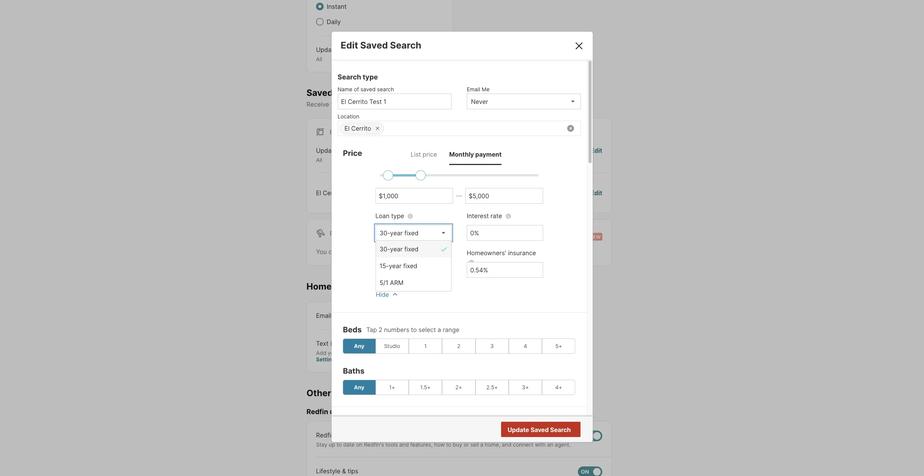 Task type: locate. For each thing, give the bounding box(es) containing it.
1 vertical spatial search
[[459, 101, 478, 108]]

emails
[[542, 189, 560, 197], [334, 388, 362, 398]]

to right the up
[[337, 441, 342, 448]]

down
[[376, 249, 392, 257]]

on right always
[[437, 312, 444, 319]]

types up search type
[[339, 46, 355, 53]]

0 vertical spatial search
[[390, 40, 422, 51]]

always
[[415, 312, 435, 319]]

name of saved search
[[338, 86, 394, 92]]

0 vertical spatial any
[[354, 343, 365, 349]]

update up connect
[[508, 426, 530, 434]]

1 for from the top
[[330, 128, 342, 136]]

all
[[316, 56, 322, 62], [316, 157, 322, 163]]

a inside redfin news stay up to date on redfin's tools and features, how to buy or sell a home, and connect with an agent.
[[481, 441, 484, 448]]

account settings
[[316, 349, 407, 363]]

0 horizontal spatial payment
[[394, 249, 419, 257]]

0 vertical spatial year
[[390, 229, 403, 237]]

0 vertical spatial emails
[[542, 189, 560, 197]]

email me element
[[467, 82, 577, 93]]

Any radio
[[343, 380, 376, 395]]

0 vertical spatial email
[[467, 86, 481, 92]]

0 vertical spatial 1
[[359, 189, 362, 197]]

on right 'date'
[[356, 441, 363, 448]]

el down location
[[345, 124, 350, 132]]

1 horizontal spatial emails
[[542, 189, 560, 197]]

0 horizontal spatial a
[[438, 326, 442, 333]]

1.5+ radio
[[409, 380, 443, 395]]

numbers
[[384, 326, 410, 333]]

email up text
[[316, 312, 332, 319]]

redfin for redfin updates
[[307, 408, 329, 416]]

0 vertical spatial edit
[[341, 40, 358, 51]]

test
[[345, 189, 357, 197]]

cerrito
[[352, 124, 371, 132], [323, 189, 343, 197]]

lifestyle & tips
[[316, 467, 359, 475]]

2 down range
[[458, 343, 461, 349]]

2 30-year fixed from the top
[[380, 245, 419, 253]]

1 horizontal spatial and
[[502, 441, 512, 448]]

year down the loan type
[[390, 229, 403, 237]]

your left preferred
[[416, 101, 429, 108]]

hide button
[[376, 285, 400, 301]]

0 vertical spatial all
[[316, 56, 322, 62]]

1 horizontal spatial 2
[[458, 343, 461, 349]]

any down baths
[[354, 384, 365, 390]]

and right the tools
[[400, 441, 409, 448]]

saved up with
[[531, 426, 549, 434]]

el left test
[[316, 189, 321, 197]]

minimum price slider
[[383, 170, 393, 180]]

1 horizontal spatial cerrito
[[352, 124, 371, 132]]

redfin updates
[[307, 408, 358, 416]]

1 vertical spatial types
[[339, 147, 355, 154]]

list box
[[467, 93, 581, 109], [376, 225, 452, 291], [423, 262, 452, 278]]

2 checkbox
[[443, 338, 476, 354]]

  text field down rate
[[471, 229, 540, 237]]

1 all from the top
[[316, 56, 322, 62]]

1 vertical spatial a
[[481, 441, 484, 448]]

el for el cerrito test 1
[[316, 189, 321, 197]]

list price element
[[411, 144, 437, 165]]

edit inside dialog
[[341, 40, 358, 51]]

1 vertical spatial emails
[[334, 388, 362, 398]]

dialog containing 30-year fixed
[[376, 240, 452, 291]]

results
[[550, 426, 571, 434]]

saved
[[361, 86, 376, 92]]

other
[[307, 388, 331, 398]]

year
[[390, 229, 403, 237], [390, 245, 403, 253], [389, 262, 402, 270]]

to
[[411, 326, 417, 333], [337, 441, 342, 448], [447, 441, 452, 448]]

rate
[[491, 212, 503, 220]]

insurance
[[508, 249, 537, 257]]

1 horizontal spatial payment
[[476, 150, 502, 158]]

and right home,
[[502, 441, 512, 448]]

up
[[329, 441, 335, 448]]

all left price
[[316, 157, 322, 163]]

any inside option
[[354, 343, 365, 349]]

2 vertical spatial fixed
[[404, 262, 418, 270]]

monthly payment element
[[450, 144, 502, 165]]

text
[[316, 339, 329, 347]]

None search field
[[384, 121, 581, 136]]

1 and from the left
[[400, 441, 409, 448]]

0 vertical spatial payment
[[476, 150, 502, 158]]

30-
[[380, 229, 390, 237], [380, 245, 390, 253]]

2 vertical spatial on
[[356, 441, 363, 448]]

1 vertical spatial cerrito
[[323, 189, 343, 197]]

0 vertical spatial fixed
[[405, 229, 419, 237]]

location element
[[338, 109, 577, 121]]

email
[[467, 86, 481, 92], [316, 312, 332, 319]]

1 vertical spatial edit button
[[591, 188, 603, 197]]

edit button for no emails
[[591, 188, 603, 197]]

2 update types all from the top
[[316, 147, 355, 163]]

search inside button
[[551, 426, 571, 434]]

30-year fixed up you can create saved searches while searching for rentals . at the bottom of the page
[[380, 229, 419, 237]]

redfin's
[[364, 441, 384, 448]]

2 any from the top
[[354, 384, 365, 390]]

0 vertical spatial on
[[407, 101, 414, 108]]

a inside dialog
[[438, 326, 442, 333]]

for left rent
[[330, 230, 342, 237]]

1 vertical spatial no
[[541, 426, 549, 434]]

on for news
[[356, 441, 363, 448]]

  text field
[[471, 229, 540, 237], [379, 266, 420, 274]]

1 vertical spatial 30-
[[380, 245, 390, 253]]

update down daily radio
[[316, 46, 338, 53]]

types down 'for sale'
[[339, 147, 355, 154]]

1 vertical spatial edit
[[591, 147, 603, 154]]

0 vertical spatial searches
[[335, 87, 376, 98]]

type up saved
[[363, 73, 378, 81]]

2+ radio
[[443, 380, 476, 395]]

el for el cerrito
[[345, 124, 350, 132]]

1+ radio
[[376, 380, 409, 395]]

1 horizontal spatial on
[[407, 101, 414, 108]]

searching
[[426, 248, 454, 255]]

saved inside button
[[531, 426, 549, 434]]

fixed up '30-year fixed' element
[[405, 229, 419, 237]]

option group
[[343, 338, 576, 354], [343, 380, 576, 395]]

0 horizontal spatial cerrito
[[323, 189, 343, 197]]

account
[[385, 349, 407, 356]]

1 horizontal spatial searches
[[381, 248, 407, 255]]

a
[[438, 326, 442, 333], [481, 441, 484, 448]]

no
[[532, 189, 540, 197], [541, 426, 549, 434]]

0 horizontal spatial email
[[316, 312, 332, 319]]

0 vertical spatial el
[[345, 124, 350, 132]]

search
[[377, 86, 394, 92], [459, 101, 478, 108]]

2.5+
[[487, 384, 498, 390]]

on inside saved searches receive timely notifications based on your preferred search filters.
[[407, 101, 414, 108]]

0 vertical spatial option group
[[343, 338, 576, 354]]

1 edit button from the top
[[591, 146, 603, 163]]

0 vertical spatial search
[[377, 86, 394, 92]]

1 vertical spatial el
[[316, 189, 321, 197]]

can
[[329, 248, 339, 255]]

1 right test
[[359, 189, 362, 197]]

30- down loan
[[380, 229, 390, 237]]

maximum price slider
[[416, 170, 426, 180]]

cerrito inside the edit saved search dialog
[[352, 124, 371, 132]]

  text field up arm at the bottom left of the page
[[379, 266, 420, 274]]

0 horizontal spatial 1
[[359, 189, 362, 197]]

based
[[388, 101, 405, 108]]

searches
[[335, 87, 376, 98], [381, 248, 407, 255]]

list box containing 30-year fixed
[[376, 225, 452, 291]]

Daily radio
[[316, 18, 324, 26]]

0 horizontal spatial   text field
[[379, 266, 420, 274]]

1 horizontal spatial el
[[345, 124, 350, 132]]

and
[[400, 441, 409, 448], [502, 441, 512, 448]]

payment
[[476, 150, 502, 158], [394, 249, 419, 257]]

1 horizontal spatial your
[[416, 101, 429, 108]]

payment up 15-year fixed
[[394, 249, 419, 257]]

1 vertical spatial fixed
[[405, 245, 419, 253]]

1 horizontal spatial   text field
[[471, 229, 540, 237]]

0 vertical spatial redfin
[[307, 408, 329, 416]]

no inside button
[[541, 426, 549, 434]]

types
[[339, 46, 355, 53], [339, 147, 355, 154]]

30-year fixed up 15-year fixed
[[380, 245, 419, 253]]

search up location element
[[459, 101, 478, 108]]

1 horizontal spatial email
[[467, 86, 481, 92]]

rentals
[[466, 248, 485, 255]]

dialog
[[376, 240, 452, 291]]

0 horizontal spatial type
[[363, 73, 378, 81]]

tips
[[348, 467, 359, 475]]

number
[[358, 349, 377, 356]]

1 vertical spatial any
[[354, 384, 365, 390]]

clear input button
[[568, 125, 574, 132]]

search inside dialog
[[377, 86, 394, 92]]

1 30- from the top
[[380, 229, 390, 237]]

1 vertical spatial email
[[316, 312, 332, 319]]

cerrito left remove el cerrito image
[[352, 124, 371, 132]]

saved up receive
[[307, 87, 333, 98]]

0 horizontal spatial to
[[337, 441, 342, 448]]

payment right monthly
[[476, 150, 502, 158]]

1 vertical spatial option group
[[343, 380, 576, 395]]

2 types from the top
[[339, 147, 355, 154]]

how
[[435, 441, 445, 448]]

1 horizontal spatial 1
[[425, 343, 427, 349]]

1
[[359, 189, 362, 197], [425, 343, 427, 349]]

1 vertical spatial redfin
[[316, 431, 335, 439]]

none search field inside the edit saved search dialog
[[384, 121, 581, 136]]

searches down search type
[[335, 87, 376, 98]]

1 vertical spatial your
[[328, 349, 339, 356]]

update down 'for sale'
[[316, 147, 338, 154]]

0 vertical spatial no
[[532, 189, 540, 197]]

0 vertical spatial types
[[339, 46, 355, 53]]

any
[[354, 343, 365, 349], [354, 384, 365, 390]]

search
[[390, 40, 422, 51], [338, 73, 361, 81], [551, 426, 571, 434]]

dialog inside the edit saved search dialog
[[376, 240, 452, 291]]

1 30-year fixed from the top
[[380, 229, 419, 237]]

add
[[316, 349, 327, 356]]

studio
[[384, 343, 401, 349]]

0 vertical spatial your
[[416, 101, 429, 108]]

tours
[[334, 281, 357, 292]]

0 horizontal spatial searches
[[335, 87, 376, 98]]

on inside redfin news stay up to date on redfin's tools and features, how to buy or sell a home, and connect with an agent.
[[356, 441, 363, 448]]

a right sell
[[481, 441, 484, 448]]

1 vertical spatial   text field
[[379, 266, 420, 274]]

1 vertical spatial 2
[[458, 343, 461, 349]]

update
[[316, 46, 338, 53], [316, 147, 338, 154], [508, 426, 530, 434]]

email for email
[[316, 312, 332, 319]]

1 vertical spatial update types all
[[316, 147, 355, 163]]

type right loan
[[392, 212, 404, 220]]

0 vertical spatial update types all
[[316, 46, 355, 62]]

0 horizontal spatial search
[[377, 86, 394, 92]]

emails for no emails
[[542, 189, 560, 197]]

1 vertical spatial type
[[392, 212, 404, 220]]

1 horizontal spatial type
[[392, 212, 404, 220]]

sale
[[344, 128, 359, 136]]

a left range
[[438, 326, 442, 333]]

all down daily radio
[[316, 56, 322, 62]]

fixed down "while"
[[404, 262, 418, 270]]

1 horizontal spatial search
[[390, 40, 422, 51]]

3+ radio
[[509, 380, 543, 395]]

0 horizontal spatial emails
[[334, 388, 362, 398]]

edit saved search element
[[341, 40, 565, 51]]

2 vertical spatial update
[[508, 426, 530, 434]]

year up 15-year fixed
[[390, 245, 403, 253]]

for left sale
[[330, 128, 342, 136]]

no results
[[541, 426, 571, 434]]

update types all up search type
[[316, 46, 355, 62]]

1 horizontal spatial a
[[481, 441, 484, 448]]

any inside option
[[354, 384, 365, 390]]

2 vertical spatial edit
[[591, 189, 603, 197]]

payment for down payment
[[394, 249, 419, 257]]

your up settings
[[328, 349, 339, 356]]

0 horizontal spatial your
[[328, 349, 339, 356]]

1 horizontal spatial no
[[541, 426, 549, 434]]

email left 'me'
[[467, 86, 481, 92]]

your inside saved searches receive timely notifications based on your preferred search filters.
[[416, 101, 429, 108]]

redfin for redfin news stay up to date on redfin's tools and features, how to buy or sell a home, and connect with an agent.
[[316, 431, 335, 439]]

update inside button
[[508, 426, 530, 434]]

4
[[524, 343, 528, 349]]

updates
[[330, 408, 358, 416]]

redfin down other
[[307, 408, 329, 416]]

0 vertical spatial 30-
[[380, 229, 390, 237]]

0 horizontal spatial 2
[[379, 326, 383, 333]]

redfin inside redfin news stay up to date on redfin's tools and features, how to buy or sell a home, and connect with an agent.
[[316, 431, 335, 439]]

edit
[[341, 40, 358, 51], [591, 147, 603, 154], [591, 189, 603, 197]]

or
[[464, 441, 469, 448]]

1 vertical spatial 1
[[425, 343, 427, 349]]

el inside the edit saved search dialog
[[345, 124, 350, 132]]

0 horizontal spatial no
[[532, 189, 540, 197]]

1 vertical spatial all
[[316, 157, 322, 163]]

price
[[423, 150, 437, 158]]

on right based
[[407, 101, 414, 108]]

1 vertical spatial search
[[338, 73, 361, 81]]

1 vertical spatial year
[[390, 245, 403, 253]]

2
[[379, 326, 383, 333], [458, 343, 461, 349]]

year down down payment
[[389, 262, 402, 270]]

0 vertical spatial type
[[363, 73, 378, 81]]

of
[[354, 86, 359, 92]]

2 right tap
[[379, 326, 383, 333]]

1 vertical spatial for
[[330, 230, 342, 237]]

1+
[[390, 384, 396, 390]]

for
[[330, 128, 342, 136], [330, 230, 342, 237]]

you can create saved searches while searching for rentals .
[[316, 248, 487, 255]]

0 vertical spatial 2
[[379, 326, 383, 333]]

0 vertical spatial a
[[438, 326, 442, 333]]

edit for update types
[[591, 147, 603, 154]]

to left buy
[[447, 441, 452, 448]]

preferred
[[430, 101, 457, 108]]

fixed up 15-year fixed
[[405, 245, 419, 253]]

30-year fixed inside dialog
[[380, 245, 419, 253]]

1 any from the top
[[354, 343, 365, 349]]

0 vertical spatial   text field
[[471, 229, 540, 237]]

edit saved search dialog
[[332, 32, 593, 476]]

1 checkbox
[[409, 338, 443, 354]]

redfin up "stay"
[[316, 431, 335, 439]]

None checkbox
[[419, 339, 444, 349]]

0 horizontal spatial on
[[356, 441, 363, 448]]

None checkbox
[[578, 430, 603, 441], [578, 467, 603, 476], [578, 430, 603, 441], [578, 467, 603, 476]]

30-year fixed
[[380, 229, 419, 237], [380, 245, 419, 253]]

searches up 15-year fixed
[[381, 248, 407, 255]]

Studio checkbox
[[376, 338, 409, 354]]

home
[[307, 281, 332, 292]]

(sms)
[[330, 339, 348, 347]]

your
[[416, 101, 429, 108], [328, 349, 339, 356]]

2 for from the top
[[330, 230, 342, 237]]

any for studio
[[354, 343, 365, 349]]

search up name of saved search text field
[[377, 86, 394, 92]]

Enter max text field
[[469, 192, 540, 200]]

2 30- from the top
[[380, 245, 390, 253]]

search for update saved search
[[551, 426, 571, 434]]

with
[[535, 441, 546, 448]]

to left select
[[411, 326, 417, 333]]

any up account settings link
[[354, 343, 365, 349]]

baths
[[343, 366, 365, 375]]

2 horizontal spatial on
[[437, 312, 444, 319]]

connect
[[513, 441, 534, 448]]

email inside the edit saved search dialog
[[467, 86, 481, 92]]

1 inside checkbox
[[425, 343, 427, 349]]

2 horizontal spatial search
[[551, 426, 571, 434]]

1 horizontal spatial search
[[459, 101, 478, 108]]

2 vertical spatial search
[[551, 426, 571, 434]]

0 horizontal spatial and
[[400, 441, 409, 448]]

redfin
[[307, 408, 329, 416], [316, 431, 335, 439]]

0 horizontal spatial el
[[316, 189, 321, 197]]

30- up 15-
[[380, 245, 390, 253]]

0 vertical spatial edit button
[[591, 146, 603, 163]]

update types all down 'for sale'
[[316, 147, 355, 163]]

while
[[409, 248, 424, 255]]

cerrito left test
[[323, 189, 343, 197]]

1 down select
[[425, 343, 427, 349]]

0 vertical spatial cerrito
[[352, 124, 371, 132]]

2 edit button from the top
[[591, 188, 603, 197]]

1 vertical spatial 30-year fixed
[[380, 245, 419, 253]]



Task type: vqa. For each thing, say whether or not it's contained in the screenshot.
EL related to El Cerrito Test 1
yes



Task type: describe. For each thing, give the bounding box(es) containing it.
edit for no emails
[[591, 189, 603, 197]]

home tours
[[307, 281, 357, 292]]

instant
[[327, 3, 347, 10]]

lifestyle
[[316, 467, 341, 475]]

Name of saved search text field
[[341, 98, 449, 105]]

edit button for update types
[[591, 146, 603, 163]]

2 vertical spatial year
[[389, 262, 402, 270]]

remove el cerrito image
[[376, 126, 380, 131]]

5+
[[556, 343, 563, 349]]

0 horizontal spatial search
[[338, 73, 361, 81]]

create
[[341, 248, 359, 255]]

5+ checkbox
[[543, 338, 576, 354]]

buy
[[453, 441, 463, 448]]

loan type
[[376, 212, 404, 220]]

for for for rent
[[330, 230, 342, 237]]

any for 1+
[[354, 384, 365, 390]]

1 vertical spatial update
[[316, 147, 338, 154]]

tap 2 numbers to select a range
[[367, 326, 460, 333]]

tap
[[367, 326, 377, 333]]

beds
[[343, 325, 362, 334]]

arm
[[390, 279, 404, 286]]

30-year fixed element
[[376, 241, 452, 257]]

searches inside saved searches receive timely notifications based on your preferred search filters.
[[335, 87, 376, 98]]

search for edit saved search
[[390, 40, 422, 51]]

range
[[443, 326, 460, 333]]

for for for sale
[[330, 128, 342, 136]]

list
[[411, 150, 421, 158]]

edit saved search
[[341, 40, 422, 51]]

for rent
[[330, 230, 360, 237]]

—
[[457, 192, 463, 199]]

1 vertical spatial on
[[437, 312, 444, 319]]

saved up search type
[[361, 40, 388, 51]]

me
[[482, 86, 490, 92]]

on for searches
[[407, 101, 414, 108]]

0 vertical spatial update
[[316, 46, 338, 53]]

home,
[[485, 441, 501, 448]]

sell
[[471, 441, 479, 448]]

15-year fixed
[[380, 262, 418, 270]]

hide
[[376, 291, 389, 298]]

1 vertical spatial searches
[[381, 248, 407, 255]]

no for no results
[[541, 426, 549, 434]]

  text field
[[471, 266, 540, 274]]

no emails
[[532, 189, 560, 197]]

Instant radio
[[316, 3, 324, 10]]

location
[[338, 113, 360, 119]]

4 checkbox
[[509, 338, 543, 354]]

add your phone number in
[[316, 349, 385, 356]]

email me
[[467, 86, 490, 92]]

Enter min text field
[[379, 192, 450, 200]]

2 all from the top
[[316, 157, 322, 163]]

monthly payment
[[450, 150, 502, 158]]

interest
[[467, 212, 489, 220]]

1.5+
[[421, 384, 431, 390]]

always on
[[415, 312, 444, 319]]

settings
[[316, 356, 338, 363]]

3+
[[522, 384, 529, 390]]

redfin news stay up to date on redfin's tools and features, how to buy or sell a home, and connect with an agent.
[[316, 431, 571, 448]]

timely
[[331, 101, 349, 108]]

2 and from the left
[[502, 441, 512, 448]]

for
[[456, 248, 464, 255]]

no for no emails
[[532, 189, 540, 197]]

you
[[316, 248, 327, 255]]

agent.
[[555, 441, 571, 448]]

3 checkbox
[[476, 338, 509, 354]]

interest rate
[[467, 212, 503, 220]]

2.5+ radio
[[476, 380, 509, 395]]

1 types from the top
[[339, 46, 355, 53]]

tools
[[386, 441, 398, 448]]

date
[[344, 441, 355, 448]]

notifications
[[350, 101, 386, 108]]

select
[[419, 326, 436, 333]]

cerrito for el cerrito
[[352, 124, 371, 132]]

receive
[[307, 101, 329, 108]]

list box for email me
[[467, 93, 581, 109]]

name of saved search element
[[338, 82, 448, 93]]

type for search type
[[363, 73, 378, 81]]

update saved search button
[[501, 422, 581, 437]]

2+
[[456, 384, 463, 390]]

5/1
[[380, 279, 389, 286]]

30- inside '30-year fixed' element
[[380, 245, 390, 253]]

other emails
[[307, 388, 362, 398]]

email for email me
[[467, 86, 481, 92]]

stay
[[316, 441, 328, 448]]

3
[[491, 343, 494, 349]]

for sale
[[330, 128, 359, 136]]

.
[[485, 248, 487, 255]]

saved right create
[[361, 248, 379, 255]]

filters.
[[480, 101, 498, 108]]

2 inside checkbox
[[458, 343, 461, 349]]

text (sms)
[[316, 339, 348, 347]]

cerrito for el cerrito test 1
[[323, 189, 343, 197]]

homeowners' insurance
[[467, 249, 537, 257]]

search type
[[338, 73, 378, 81]]

15-
[[380, 262, 389, 270]]

phone
[[341, 349, 357, 356]]

saved inside saved searches receive timely notifications based on your preferred search filters.
[[307, 87, 333, 98]]

emails for other emails
[[334, 388, 362, 398]]

1 option group from the top
[[343, 338, 576, 354]]

to inside the edit saved search dialog
[[411, 326, 417, 333]]

2 option group from the top
[[343, 380, 576, 395]]

down payment
[[376, 249, 419, 257]]

in
[[379, 349, 383, 356]]

news
[[337, 431, 352, 439]]

features,
[[411, 441, 433, 448]]

Any checkbox
[[343, 338, 376, 354]]

search inside saved searches receive timely notifications based on your preferred search filters.
[[459, 101, 478, 108]]

name
[[338, 86, 353, 92]]

list price
[[411, 150, 437, 158]]

loan
[[376, 212, 390, 220]]

saved searches receive timely notifications based on your preferred search filters.
[[307, 87, 498, 108]]

payment for monthly payment
[[476, 150, 502, 158]]

list box for loan type
[[376, 225, 452, 291]]

4+ radio
[[543, 380, 576, 395]]

1 update types all from the top
[[316, 46, 355, 62]]

monthly
[[450, 150, 474, 158]]

homeowners'
[[467, 249, 507, 257]]

type for loan type
[[392, 212, 404, 220]]

update saved search
[[508, 426, 571, 434]]

2 horizontal spatial to
[[447, 441, 452, 448]]

an
[[548, 441, 554, 448]]

rent
[[344, 230, 360, 237]]

account settings link
[[316, 349, 407, 363]]



